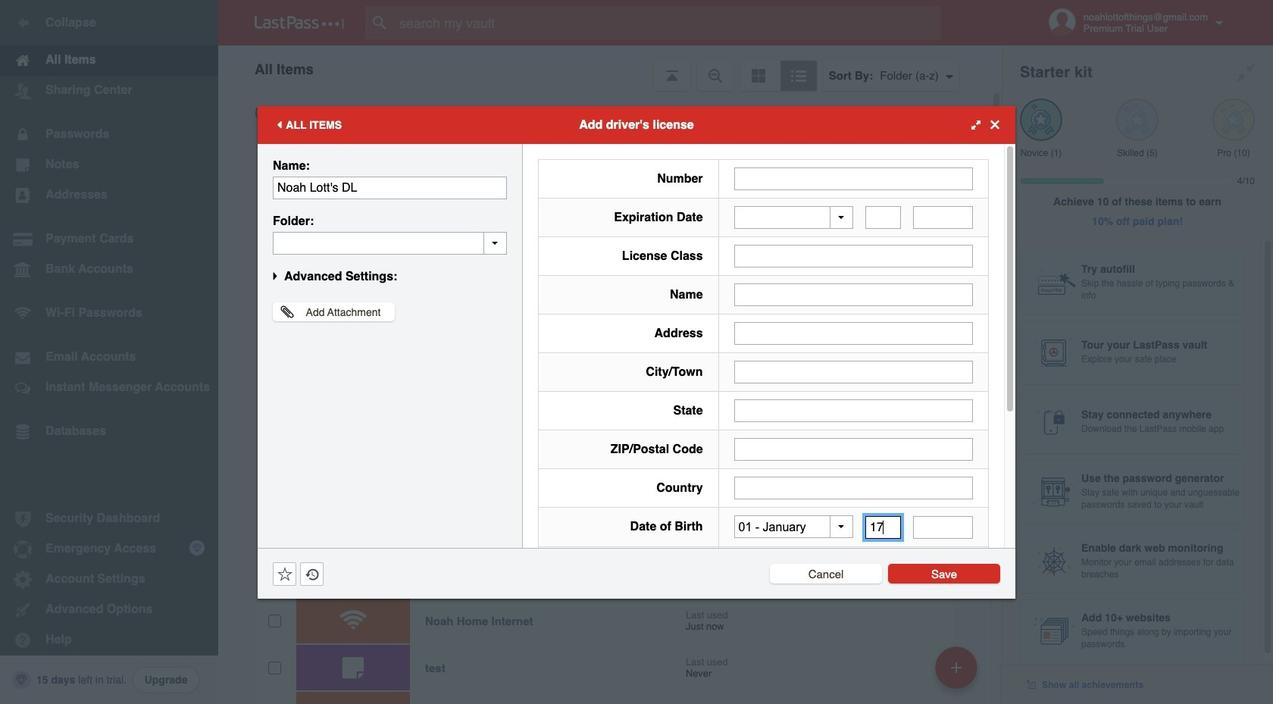 Task type: describe. For each thing, give the bounding box(es) containing it.
Search search field
[[365, 6, 971, 39]]

vault options navigation
[[218, 45, 1002, 91]]

main navigation navigation
[[0, 0, 218, 704]]

lastpass image
[[255, 16, 344, 30]]



Task type: locate. For each thing, give the bounding box(es) containing it.
dialog
[[258, 106, 1016, 704]]

new item image
[[952, 662, 962, 673]]

None text field
[[273, 176, 507, 199], [866, 206, 902, 229], [914, 206, 973, 229], [273, 232, 507, 254], [734, 284, 974, 306], [734, 438, 974, 461], [866, 516, 902, 539], [273, 176, 507, 199], [866, 206, 902, 229], [914, 206, 973, 229], [273, 232, 507, 254], [734, 284, 974, 306], [734, 438, 974, 461], [866, 516, 902, 539]]

new item navigation
[[930, 642, 987, 704]]

search my vault text field
[[365, 6, 971, 39]]

None text field
[[734, 167, 974, 190], [734, 245, 974, 268], [734, 322, 974, 345], [734, 361, 974, 384], [734, 400, 974, 422], [734, 477, 974, 500], [914, 516, 973, 539], [734, 167, 974, 190], [734, 245, 974, 268], [734, 322, 974, 345], [734, 361, 974, 384], [734, 400, 974, 422], [734, 477, 974, 500], [914, 516, 973, 539]]



